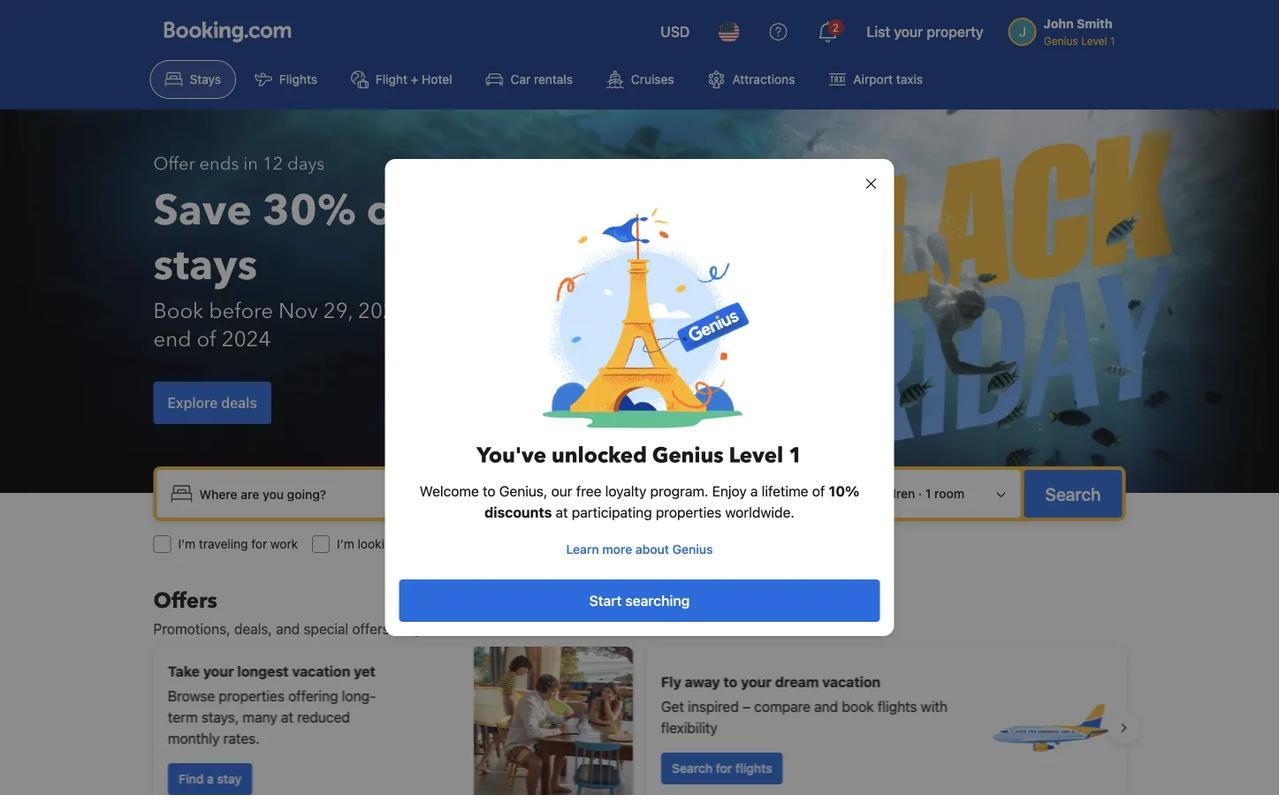 Task type: locate. For each thing, give the bounding box(es) containing it.
1 horizontal spatial your
[[741, 674, 771, 691]]

2 horizontal spatial flights
[[877, 699, 917, 716]]

10% discounts
[[485, 483, 860, 521]]

flights left with
[[877, 699, 917, 716]]

0 horizontal spatial to
[[483, 483, 496, 500]]

1 vertical spatial and
[[814, 699, 838, 716]]

0 vertical spatial search
[[1046, 484, 1101, 504]]

0
[[857, 487, 865, 501]]

2024
[[222, 325, 271, 354]]

0 vertical spatial genius
[[652, 442, 724, 471]]

the
[[621, 297, 653, 326]]

before left the
[[552, 297, 616, 326]]

1 horizontal spatial flights
[[735, 762, 772, 776]]

your
[[894, 23, 923, 40], [203, 664, 234, 680], [741, 674, 771, 691]]

and
[[276, 621, 300, 638], [814, 699, 838, 716]]

searching
[[625, 593, 690, 610]]

– right 2023
[[413, 297, 421, 326]]

start searching
[[589, 593, 690, 610]]

properties up the many
[[218, 688, 284, 705]]

10%
[[829, 483, 860, 500]]

a
[[751, 483, 758, 500], [207, 772, 213, 787]]

dream
[[775, 674, 819, 691]]

level
[[729, 442, 784, 471]]

1 horizontal spatial before
[[552, 297, 616, 326]]

your inside list your property link
[[894, 23, 923, 40]]

flights down welcome
[[422, 537, 457, 552]]

0 horizontal spatial search
[[672, 762, 712, 776]]

0 horizontal spatial before
[[209, 297, 273, 326]]

0 horizontal spatial properties
[[218, 688, 284, 705]]

of inside you've unlocked genius level 1 dialog
[[812, 483, 825, 500]]

airport taxis link
[[814, 60, 938, 99]]

check-
[[535, 487, 577, 501], [643, 487, 685, 501]]

vacation up book
[[822, 674, 880, 691]]

1 horizontal spatial vacation
[[822, 674, 880, 691]]

1 vertical spatial search
[[672, 762, 712, 776]]

1 horizontal spatial more
[[602, 542, 632, 557]]

date up "participating"
[[591, 487, 618, 501]]

0 horizontal spatial ·
[[850, 487, 854, 501]]

for
[[251, 537, 267, 552], [402, 537, 418, 552], [393, 621, 411, 638], [716, 762, 732, 776]]

search for search
[[1046, 484, 1101, 504]]

flights down 'compare' in the right bottom of the page
[[735, 762, 772, 776]]

get
[[661, 699, 684, 716]]

term
[[168, 710, 197, 726]]

1 horizontal spatial ·
[[919, 487, 922, 501]]

1 horizontal spatial to
[[723, 674, 737, 691]]

1 horizontal spatial stay
[[427, 297, 464, 326]]

1 horizontal spatial search
[[1046, 484, 1101, 504]]

adults
[[811, 487, 847, 501]]

0 vertical spatial at
[[556, 504, 568, 521]]

vacation up offering
[[292, 664, 350, 680]]

more right the or
[[421, 182, 528, 240]]

free
[[576, 483, 602, 500]]

–
[[413, 297, 421, 326], [742, 699, 750, 716]]

list
[[867, 23, 891, 40]]

anytime
[[470, 297, 547, 326]]

check- up discounts
[[535, 487, 577, 501]]

i'm
[[178, 537, 196, 552]]

0 vertical spatial –
[[413, 297, 421, 326]]

about
[[636, 542, 669, 557]]

before
[[209, 297, 273, 326], [552, 297, 616, 326]]

and right deals,
[[276, 621, 300, 638]]

0 horizontal spatial of
[[197, 325, 216, 354]]

list your property link
[[856, 11, 994, 53]]

list your property
[[867, 23, 984, 40]]

book
[[842, 699, 874, 716]]

2 check- from the left
[[643, 487, 685, 501]]

to right "away"
[[723, 674, 737, 691]]

at inside you've unlocked genius level 1 dialog
[[556, 504, 568, 521]]

search for search for flights
[[672, 762, 712, 776]]

offer ends in 12 days save 30% or more on stays book before nov 29, 2023 – stay anytime before the end of 2024
[[153, 152, 653, 354]]

for left you at the bottom left
[[393, 621, 411, 638]]

0 horizontal spatial flights
[[422, 537, 457, 552]]

0 horizontal spatial your
[[203, 664, 234, 680]]

fly away to your dream vacation get inspired – compare and book flights with flexibility
[[661, 674, 948, 737]]

1 horizontal spatial check-
[[643, 487, 685, 501]]

check- up at participating properties worldwide.
[[643, 487, 685, 501]]

your right take in the bottom left of the page
[[203, 664, 234, 680]]

12
[[262, 152, 283, 176]]

0 horizontal spatial more
[[421, 182, 528, 240]]

to inside fly away to your dream vacation get inspired – compare and book flights with flexibility
[[723, 674, 737, 691]]

of inside offer ends in 12 days save 30% or more on stays book before nov 29, 2023 – stay anytime before the end of 2024
[[197, 325, 216, 354]]

vacation inside fly away to your dream vacation get inspired – compare and book flights with flexibility
[[822, 674, 880, 691]]

2 before from the left
[[552, 297, 616, 326]]

0 horizontal spatial vacation
[[292, 664, 350, 680]]

for down flexibility
[[716, 762, 732, 776]]

1 vertical spatial more
[[602, 542, 632, 557]]

with
[[921, 699, 948, 716]]

i'm
[[337, 537, 354, 552]]

airport
[[854, 72, 893, 87]]

1 horizontal spatial and
[[814, 699, 838, 716]]

flights
[[279, 72, 317, 87]]

0 horizontal spatial date
[[591, 487, 618, 501]]

you've unlocked genius level 1 dialog
[[364, 138, 916, 658]]

and inside fly away to your dream vacation get inspired – compare and book flights with flexibility
[[814, 699, 838, 716]]

work
[[271, 537, 298, 552]]

1 up lifetime
[[789, 442, 803, 471]]

at down our
[[556, 504, 568, 521]]

a up worldwide.
[[751, 483, 758, 500]]

1 horizontal spatial –
[[742, 699, 750, 716]]

0 vertical spatial more
[[421, 182, 528, 240]]

0 vertical spatial properties
[[656, 504, 722, 521]]

properties down out
[[656, 504, 722, 521]]

fly away to your dream vacation image
[[988, 667, 1112, 790]]

search inside search button
[[1046, 484, 1101, 504]]

1 vertical spatial in
[[577, 487, 588, 501]]

for left work
[[251, 537, 267, 552]]

genius up program.
[[652, 442, 724, 471]]

1 vertical spatial flights
[[877, 699, 917, 716]]

you've unlocked genius level 1
[[477, 442, 803, 471]]

1 horizontal spatial 1
[[926, 487, 931, 501]]

0 vertical spatial in
[[243, 152, 258, 176]]

0 vertical spatial stay
[[427, 297, 464, 326]]

0 horizontal spatial and
[[276, 621, 300, 638]]

in right our
[[577, 487, 588, 501]]

nov
[[279, 297, 318, 326]]

1 vertical spatial –
[[742, 699, 750, 716]]

more inside you've unlocked genius level 1 dialog
[[602, 542, 632, 557]]

and left book
[[814, 699, 838, 716]]

1 vertical spatial stay
[[217, 772, 241, 787]]

flight
[[376, 72, 408, 87]]

start searching button
[[399, 580, 880, 622]]

to
[[483, 483, 496, 500], [723, 674, 737, 691]]

region
[[139, 640, 1140, 796]]

1 vertical spatial to
[[723, 674, 737, 691]]

welcome
[[420, 483, 479, 500]]

1 vertical spatial properties
[[218, 688, 284, 705]]

1 vertical spatial a
[[207, 772, 213, 787]]

date right out
[[708, 487, 735, 501]]

region containing take your longest vacation yet
[[139, 640, 1140, 796]]

for inside region
[[716, 762, 732, 776]]

of right '2' on the right bottom
[[812, 483, 825, 500]]

stay right find
[[217, 772, 241, 787]]

1 horizontal spatial a
[[751, 483, 758, 500]]

in left 12
[[243, 152, 258, 176]]

2 vertical spatial flights
[[735, 762, 772, 776]]

vacation
[[292, 664, 350, 680], [822, 674, 880, 691]]

looking
[[358, 537, 399, 552]]

1 horizontal spatial at
[[556, 504, 568, 521]]

or
[[367, 182, 410, 240]]

0 horizontal spatial at
[[281, 710, 293, 726]]

0 vertical spatial to
[[483, 483, 496, 500]]

– right inspired
[[742, 699, 750, 716]]

learn more about genius
[[566, 542, 713, 557]]

· right children
[[919, 487, 922, 501]]

of right end
[[197, 325, 216, 354]]

before left nov
[[209, 297, 273, 326]]

search for flights
[[672, 762, 772, 776]]

0 horizontal spatial –
[[413, 297, 421, 326]]

1 inside button
[[926, 487, 931, 501]]

stay right 2023
[[427, 297, 464, 326]]

at right the many
[[281, 710, 293, 726]]

search inside search for flights link
[[672, 762, 712, 776]]

1 left room
[[926, 487, 931, 501]]

1 horizontal spatial date
[[708, 487, 735, 501]]

1 horizontal spatial properties
[[656, 504, 722, 521]]

0 horizontal spatial check-
[[535, 487, 577, 501]]

your inside the take your longest vacation yet browse properties offering long- term stays, many at reduced monthly rates.
[[203, 664, 234, 680]]

0 horizontal spatial in
[[243, 152, 258, 176]]

i'm traveling for work
[[178, 537, 298, 552]]

– inside fly away to your dream vacation get inspired – compare and book flights with flexibility
[[742, 699, 750, 716]]

book
[[153, 297, 204, 326]]

0 vertical spatial a
[[751, 483, 758, 500]]

your for take
[[203, 664, 234, 680]]

check-in date button
[[528, 478, 625, 510]]

0 vertical spatial and
[[276, 621, 300, 638]]

your right the list
[[894, 23, 923, 40]]

car
[[511, 72, 531, 87]]

longest
[[237, 664, 288, 680]]

1 horizontal spatial of
[[812, 483, 825, 500]]

2 horizontal spatial your
[[894, 23, 923, 40]]

0 horizontal spatial 1
[[789, 442, 803, 471]]

genius right 'about'
[[673, 542, 713, 557]]

find
[[178, 772, 203, 787]]

·
[[850, 487, 854, 501], [919, 487, 922, 501]]

0 vertical spatial flights
[[422, 537, 457, 552]]

flights inside search for flights link
[[735, 762, 772, 776]]

more right the learn
[[602, 542, 632, 557]]

1
[[789, 442, 803, 471], [926, 487, 931, 501]]

end
[[153, 325, 191, 354]]

to left genius,
[[483, 483, 496, 500]]

loyalty
[[605, 483, 647, 500]]

1 vertical spatial of
[[812, 483, 825, 500]]

· left 0
[[850, 487, 854, 501]]

cruises link
[[591, 60, 689, 99]]

ends
[[199, 152, 239, 176]]

0 vertical spatial 1
[[789, 442, 803, 471]]

inspired
[[688, 699, 739, 716]]

1 vertical spatial 1
[[926, 487, 931, 501]]

your up 'compare' in the right bottom of the page
[[741, 674, 771, 691]]

take your longest vacation yet image
[[473, 647, 633, 796]]

0 vertical spatial of
[[197, 325, 216, 354]]

properties inside the take your longest vacation yet browse properties offering long- term stays, many at reduced monthly rates.
[[218, 688, 284, 705]]

flight + hotel link
[[336, 60, 467, 99]]

1 vertical spatial at
[[281, 710, 293, 726]]

stay inside offer ends in 12 days save 30% or more on stays book before nov 29, 2023 – stay anytime before the end of 2024
[[427, 297, 464, 326]]

2 · from the left
[[919, 487, 922, 501]]

a right find
[[207, 772, 213, 787]]



Task type: describe. For each thing, give the bounding box(es) containing it.
0 horizontal spatial a
[[207, 772, 213, 787]]

stays,
[[201, 710, 239, 726]]

and inside offers promotions, deals, and special offers for you
[[276, 621, 300, 638]]

offers
[[352, 621, 390, 638]]

stays
[[153, 237, 257, 295]]

2 adults · 0 children · 1 room button
[[767, 477, 1014, 511]]

i'm looking for flights
[[337, 537, 457, 552]]

unlocked
[[552, 442, 647, 471]]

attractions link
[[693, 60, 810, 99]]

search for flights link
[[661, 753, 783, 785]]

+
[[411, 72, 419, 87]]

program.
[[650, 483, 709, 500]]

1 · from the left
[[850, 487, 854, 501]]

attractions
[[733, 72, 795, 87]]

traveling
[[199, 537, 248, 552]]

discounts
[[485, 504, 552, 521]]

your inside fly away to your dream vacation get inspired – compare and book flights with flexibility
[[741, 674, 771, 691]]

check-in date — check-out date
[[535, 487, 735, 501]]

for right looking
[[402, 537, 418, 552]]

deals,
[[234, 621, 272, 638]]

1 before from the left
[[209, 297, 273, 326]]

for inside offers promotions, deals, and special offers for you
[[393, 621, 411, 638]]

start
[[589, 593, 622, 610]]

explore
[[168, 395, 218, 412]]

flights inside fly away to your dream vacation get inspired – compare and book flights with flexibility
[[877, 699, 917, 716]]

29,
[[323, 297, 353, 326]]

2
[[800, 487, 807, 501]]

you've
[[477, 442, 546, 471]]

on
[[539, 182, 592, 240]]

find a stay link
[[168, 764, 252, 796]]

—
[[625, 487, 636, 501]]

a inside you've unlocked genius level 1 dialog
[[751, 483, 758, 500]]

2 date from the left
[[708, 487, 735, 501]]

2 adults · 0 children · 1 room
[[800, 487, 965, 501]]

offering
[[288, 688, 338, 705]]

learn
[[566, 542, 599, 557]]

airport taxis
[[854, 72, 923, 87]]

properties inside you've unlocked genius level 1 dialog
[[656, 504, 722, 521]]

1 check- from the left
[[535, 487, 577, 501]]

more inside offer ends in 12 days save 30% or more on stays book before nov 29, 2023 – stay anytime before the end of 2024
[[421, 182, 528, 240]]

children
[[868, 487, 915, 501]]

room
[[935, 487, 965, 501]]

browse
[[168, 688, 215, 705]]

at inside the take your longest vacation yet browse properties offering long- term stays, many at reduced monthly rates.
[[281, 710, 293, 726]]

worldwide.
[[725, 504, 795, 521]]

1 horizontal spatial in
[[577, 487, 588, 501]]

offers promotions, deals, and special offers for you
[[153, 587, 438, 638]]

vacation inside the take your longest vacation yet browse properties offering long- term stays, many at reduced monthly rates.
[[292, 664, 350, 680]]

booking.com image
[[164, 21, 291, 42]]

flights link
[[240, 60, 332, 99]]

property
[[927, 23, 984, 40]]

in inside offer ends in 12 days save 30% or more on stays book before nov 29, 2023 – stay anytime before the end of 2024
[[243, 152, 258, 176]]

long-
[[341, 688, 376, 705]]

rates.
[[223, 731, 259, 748]]

taxis
[[896, 72, 923, 87]]

genius,
[[499, 483, 548, 500]]

participating
[[572, 504, 652, 521]]

– inside offer ends in 12 days save 30% or more on stays book before nov 29, 2023 – stay anytime before the end of 2024
[[413, 297, 421, 326]]

to inside you've unlocked genius level 1 dialog
[[483, 483, 496, 500]]

yet
[[353, 664, 375, 680]]

monthly
[[168, 731, 219, 748]]

0 horizontal spatial stay
[[217, 772, 241, 787]]

car rentals
[[511, 72, 573, 87]]

your for list
[[894, 23, 923, 40]]

days
[[287, 152, 325, 176]]

compare
[[754, 699, 810, 716]]

explore deals link
[[153, 382, 271, 424]]

away
[[685, 674, 720, 691]]

many
[[242, 710, 277, 726]]

take your longest vacation yet browse properties offering long- term stays, many at reduced monthly rates.
[[168, 664, 376, 748]]

1 inside dialog
[[789, 442, 803, 471]]

find a stay
[[178, 772, 241, 787]]

at participating properties worldwide.
[[552, 504, 795, 521]]

30%
[[262, 182, 356, 240]]

1 vertical spatial genius
[[673, 542, 713, 557]]

offer
[[153, 152, 195, 176]]

our
[[551, 483, 573, 500]]

flight + hotel
[[376, 72, 452, 87]]

flexibility
[[661, 720, 717, 737]]

you
[[415, 621, 438, 638]]

car rentals link
[[471, 60, 588, 99]]

offers
[[153, 587, 217, 616]]

explore deals
[[168, 395, 257, 412]]

rentals
[[534, 72, 573, 87]]

promotions,
[[153, 621, 230, 638]]

learn more about genius link
[[399, 534, 880, 566]]

1 date from the left
[[591, 487, 618, 501]]

fly
[[661, 674, 681, 691]]

check-out date button
[[636, 478, 742, 510]]

stays link
[[150, 60, 236, 99]]

2023
[[358, 297, 407, 326]]



Task type: vqa. For each thing, say whether or not it's contained in the screenshot.
'ends'
yes



